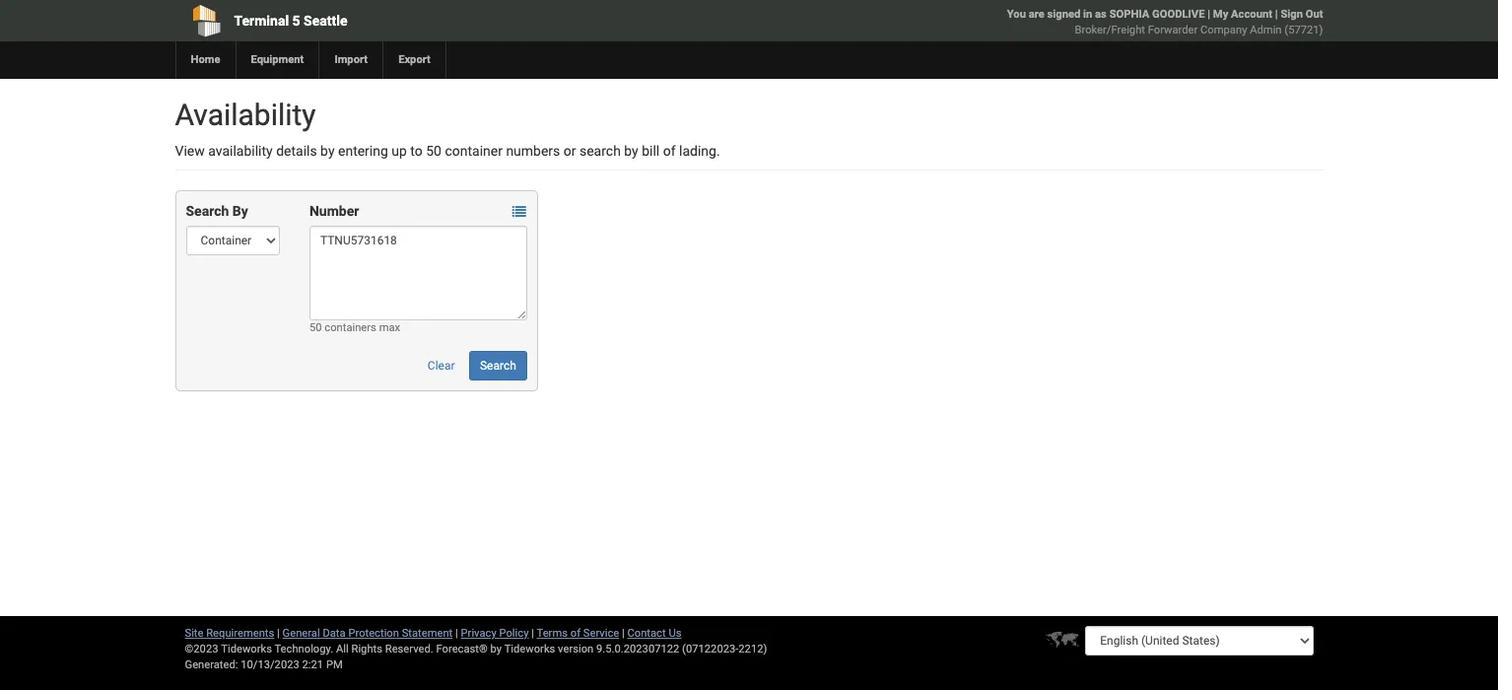 Task type: locate. For each thing, give the bounding box(es) containing it.
1 horizontal spatial by
[[491, 643, 502, 656]]

50
[[426, 143, 442, 159], [310, 321, 322, 334]]

1 horizontal spatial of
[[663, 143, 676, 159]]

|
[[1208, 8, 1211, 21], [1275, 8, 1278, 21], [277, 627, 280, 640], [456, 627, 458, 640], [532, 627, 534, 640], [622, 627, 625, 640]]

requirements
[[206, 627, 274, 640]]

0 horizontal spatial of
[[571, 627, 581, 640]]

search for search by
[[186, 203, 229, 219]]

clear button
[[417, 351, 466, 381]]

of inside site requirements | general data protection statement | privacy policy | terms of service | contact us ©2023 tideworks technology. all rights reserved. forecast® by tideworks version 9.5.0.202307122 (07122023-2212) generated: 10/13/2023 2:21 pm
[[571, 627, 581, 640]]

0 vertical spatial search
[[186, 203, 229, 219]]

general
[[283, 627, 320, 640]]

search
[[580, 143, 621, 159]]

10/13/2023
[[241, 659, 299, 671]]

number
[[310, 203, 359, 219]]

availability
[[175, 98, 316, 132]]

technology.
[[275, 643, 333, 656]]

terminal 5 seattle link
[[175, 0, 636, 41]]

by inside site requirements | general data protection statement | privacy policy | terms of service | contact us ©2023 tideworks technology. all rights reserved. forecast® by tideworks version 9.5.0.202307122 (07122023-2212) generated: 10/13/2023 2:21 pm
[[491, 643, 502, 656]]

terminal
[[234, 13, 289, 29]]

sign out link
[[1281, 8, 1324, 21]]

1 vertical spatial of
[[571, 627, 581, 640]]

1 vertical spatial search
[[480, 359, 516, 373]]

are
[[1029, 8, 1045, 21]]

1 vertical spatial 50
[[310, 321, 322, 334]]

containers
[[325, 321, 376, 334]]

privacy policy link
[[461, 627, 529, 640]]

sign
[[1281, 8, 1303, 21]]

50 right to
[[426, 143, 442, 159]]

1 horizontal spatial 50
[[426, 143, 442, 159]]

to
[[410, 143, 423, 159]]

0 vertical spatial of
[[663, 143, 676, 159]]

import link
[[319, 41, 383, 79]]

statement
[[402, 627, 453, 640]]

of
[[663, 143, 676, 159], [571, 627, 581, 640]]

availability
[[208, 143, 273, 159]]

service
[[583, 627, 619, 640]]

as
[[1095, 8, 1107, 21]]

generated:
[[185, 659, 238, 671]]

privacy
[[461, 627, 497, 640]]

contact
[[628, 627, 666, 640]]

home
[[191, 53, 220, 66]]

version
[[558, 643, 594, 656]]

data
[[323, 627, 346, 640]]

pm
[[326, 659, 343, 671]]

equipment
[[251, 53, 304, 66]]

my account link
[[1213, 8, 1273, 21]]

goodlive
[[1153, 8, 1205, 21]]

(57721)
[[1285, 24, 1324, 36]]

| up 9.5.0.202307122
[[622, 627, 625, 640]]

by down privacy policy link
[[491, 643, 502, 656]]

home link
[[175, 41, 235, 79]]

show list image
[[512, 205, 526, 219]]

us
[[669, 627, 682, 640]]

account
[[1231, 8, 1273, 21]]

terminal 5 seattle
[[234, 13, 348, 29]]

by right details
[[321, 143, 335, 159]]

search left by
[[186, 203, 229, 219]]

signed
[[1048, 8, 1081, 21]]

search
[[186, 203, 229, 219], [480, 359, 516, 373]]

site requirements link
[[185, 627, 274, 640]]

by
[[321, 143, 335, 159], [624, 143, 639, 159], [491, 643, 502, 656]]

broker/freight
[[1075, 24, 1146, 36]]

50 left containers
[[310, 321, 322, 334]]

by left bill
[[624, 143, 639, 159]]

of right bill
[[663, 143, 676, 159]]

search right clear
[[480, 359, 516, 373]]

in
[[1084, 8, 1093, 21]]

1 horizontal spatial search
[[480, 359, 516, 373]]

0 horizontal spatial search
[[186, 203, 229, 219]]

search inside button
[[480, 359, 516, 373]]

view availability details by entering up to 50 container numbers or search by bill of lading.
[[175, 143, 720, 159]]

of up version
[[571, 627, 581, 640]]



Task type: describe. For each thing, give the bounding box(es) containing it.
terms of service link
[[537, 627, 619, 640]]

max
[[379, 321, 400, 334]]

you
[[1007, 8, 1026, 21]]

2212)
[[739, 643, 767, 656]]

up
[[392, 143, 407, 159]]

contact us link
[[628, 627, 682, 640]]

forwarder
[[1148, 24, 1198, 36]]

5
[[292, 13, 300, 29]]

details
[[276, 143, 317, 159]]

import
[[335, 53, 368, 66]]

| left sign
[[1275, 8, 1278, 21]]

container
[[445, 143, 503, 159]]

| up 'tideworks'
[[532, 627, 534, 640]]

export
[[398, 53, 431, 66]]

| up forecast® on the left bottom of page
[[456, 627, 458, 640]]

9.5.0.202307122
[[596, 643, 680, 656]]

out
[[1306, 8, 1324, 21]]

clear
[[428, 359, 455, 373]]

reserved.
[[385, 643, 434, 656]]

policy
[[499, 627, 529, 640]]

numbers
[[506, 143, 560, 159]]

by
[[232, 203, 248, 219]]

site
[[185, 627, 204, 640]]

sophia
[[1110, 8, 1150, 21]]

entering
[[338, 143, 388, 159]]

my
[[1213, 8, 1229, 21]]

site requirements | general data protection statement | privacy policy | terms of service | contact us ©2023 tideworks technology. all rights reserved. forecast® by tideworks version 9.5.0.202307122 (07122023-2212) generated: 10/13/2023 2:21 pm
[[185, 627, 767, 671]]

company
[[1201, 24, 1248, 36]]

all
[[336, 643, 349, 656]]

50 containers max
[[310, 321, 400, 334]]

seattle
[[304, 13, 348, 29]]

search for search
[[480, 359, 516, 373]]

lading.
[[679, 143, 720, 159]]

tideworks
[[504, 643, 555, 656]]

0 vertical spatial 50
[[426, 143, 442, 159]]

(07122023-
[[682, 643, 739, 656]]

0 horizontal spatial 50
[[310, 321, 322, 334]]

or
[[564, 143, 576, 159]]

0 horizontal spatial by
[[321, 143, 335, 159]]

2 horizontal spatial by
[[624, 143, 639, 159]]

bill
[[642, 143, 660, 159]]

admin
[[1250, 24, 1282, 36]]

general data protection statement link
[[283, 627, 453, 640]]

©2023 tideworks
[[185, 643, 272, 656]]

protection
[[348, 627, 399, 640]]

you are signed in as sophia goodlive | my account | sign out broker/freight forwarder company admin (57721)
[[1007, 8, 1324, 36]]

| left the my
[[1208, 8, 1211, 21]]

rights
[[351, 643, 383, 656]]

search by
[[186, 203, 248, 219]]

| left general
[[277, 627, 280, 640]]

export link
[[383, 41, 446, 79]]

search button
[[469, 351, 527, 381]]

forecast®
[[436, 643, 488, 656]]

equipment link
[[235, 41, 319, 79]]

2:21
[[302, 659, 324, 671]]

view
[[175, 143, 205, 159]]

Number text field
[[310, 226, 527, 320]]

terms
[[537, 627, 568, 640]]



Task type: vqa. For each thing, say whether or not it's contained in the screenshot.
'Forecast® by Tideworks' IMAGE on the top
no



